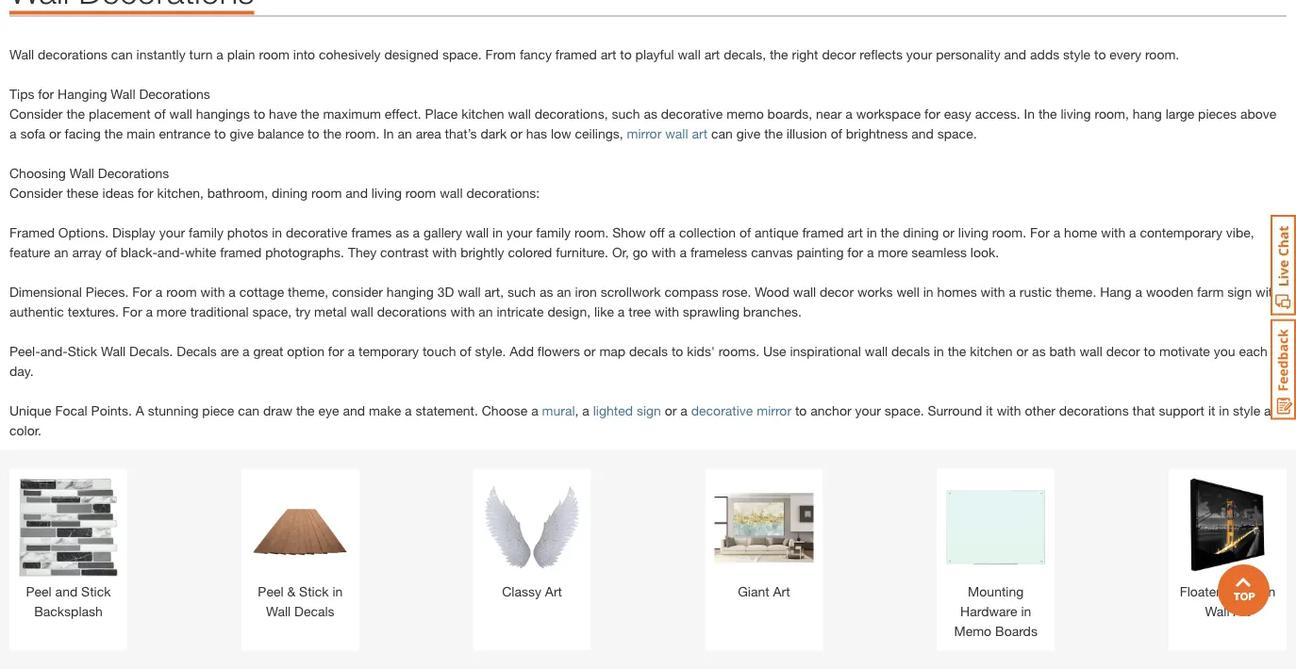 Task type: locate. For each thing, give the bounding box(es) containing it.
inspirational
[[790, 345, 861, 360]]

more
[[878, 246, 908, 261], [156, 305, 187, 321]]

and down each at right bottom
[[1264, 404, 1287, 420]]

0 horizontal spatial art
[[545, 585, 562, 601]]

brightly
[[461, 246, 504, 261]]

peel & stick in wall decals image
[[251, 480, 350, 579]]

2 vertical spatial decorative
[[691, 404, 753, 420]]

decorative up the photographs.
[[286, 226, 348, 241]]

1 horizontal spatial can
[[238, 404, 260, 420]]

0 horizontal spatial it
[[986, 404, 993, 420]]

0 vertical spatial for
[[1030, 226, 1050, 241]]

1 horizontal spatial peel
[[258, 585, 284, 601]]

of right array
[[105, 246, 117, 261]]

decor left the works on the right top of the page
[[820, 285, 854, 301]]

for inside consider the placement of wall hangings to have the maximum effect. place kitchen wall decorations, such as decorative memo boards, near a workspace for easy access. in the living room, hang large pieces above a sofa or facing the main entrance to give balance to the room. in an area that's dark or has low ceilings,
[[925, 107, 941, 122]]

1 vertical spatial for
[[132, 285, 152, 301]]

decorations down hanging
[[377, 305, 447, 321]]

framed
[[556, 47, 597, 63], [802, 226, 844, 241], [220, 246, 262, 261]]

ceilings,
[[575, 127, 623, 142]]

1 horizontal spatial living
[[959, 226, 989, 241]]

a down collection
[[680, 246, 687, 261]]

0 horizontal spatial dining
[[272, 186, 308, 202]]

can left draw
[[238, 404, 260, 420]]

1 vertical spatial space.
[[938, 127, 977, 142]]

antique
[[755, 226, 799, 241]]

room. inside consider the placement of wall hangings to have the maximum effect. place kitchen wall decorations, such as decorative memo boards, near a workspace for easy access. in the living room, hang large pieces above a sofa or facing the main entrance to give balance to the room. in an area that's dark or has low ceilings,
[[345, 127, 380, 142]]

1 vertical spatial kitchen
[[970, 345, 1013, 360]]

1 vertical spatial decorative
[[286, 226, 348, 241]]

to inside to anchor your space. surround it with other decorations that support it in style and color.
[[795, 404, 807, 420]]

wall down floater
[[1205, 605, 1230, 621]]

in right the support
[[1219, 404, 1230, 420]]

living inside consider the placement of wall hangings to have the maximum effect. place kitchen wall decorations, such as decorative memo boards, near a workspace for easy access. in the living room, hang large pieces above a sofa or facing the main entrance to give balance to the room. in an area that's dark or has low ceilings,
[[1061, 107, 1091, 122]]

wall
[[9, 47, 34, 63], [111, 87, 135, 103], [70, 166, 94, 182], [101, 345, 126, 360], [266, 605, 291, 621], [1205, 605, 1230, 621]]

1 vertical spatial living
[[372, 186, 402, 202]]

feature
[[9, 246, 50, 261]]

space,
[[252, 305, 292, 321]]

for right tips
[[38, 87, 54, 103]]

dimensional pieces. for a room with a cottage theme, consider hanging 3d wall art, such as an iron scrollwork compass rose. wood wall decor works well in homes with a rustic theme. hang a wooden farm sign with authentic textures. for a more traditional space, try metal wall decorations with an intricate design, like a tree with sprawling branches.
[[9, 285, 1280, 321]]

1 horizontal spatial more
[[878, 246, 908, 261]]

points.
[[91, 404, 132, 420]]

peel-and-stick wall decals. decals are a great option for a temporary touch of style. add flowers or map decals to kids' rooms. use inspirational wall decals in the kitchen or as bath wall decor to motivate you each day.
[[9, 345, 1268, 380]]

give inside consider the placement of wall hangings to have the maximum effect. place kitchen wall decorations, such as decorative memo boards, near a workspace for easy access. in the living room, hang large pieces above a sofa or facing the main entrance to give balance to the room. in an area that's dark or has low ceilings,
[[230, 127, 254, 142]]

classy art image
[[483, 480, 582, 579]]

in inside peel & stick in wall decals
[[333, 585, 343, 601]]

a left mural
[[531, 404, 538, 420]]

2 vertical spatial decorations
[[1059, 404, 1129, 420]]

1 vertical spatial decor
[[820, 285, 854, 301]]

space. inside to anchor your space. surround it with other decorations that support it in style and color.
[[885, 404, 924, 420]]

decals inside the 'peel-and-stick wall decals. decals are a great option for a temporary touch of style. add flowers or map decals to kids' rooms. use inspirational wall decals in the kitchen or as bath wall decor to motivate you each day.'
[[177, 345, 217, 360]]

consider down choosing
[[9, 186, 63, 202]]

0 vertical spatial kitchen
[[462, 107, 504, 122]]

0 vertical spatial decals
[[177, 345, 217, 360]]

1 vertical spatial style
[[1233, 404, 1261, 420]]

for right painting
[[848, 246, 864, 261]]

wall inside peel & stick in wall decals
[[266, 605, 291, 621]]

giant art image
[[715, 480, 814, 579]]

in inside the 'peel-and-stick wall decals. decals are a great option for a temporary touch of style. add flowers or map decals to kids' rooms. use inspirational wall decals in the kitchen or as bath wall decor to motivate you each day.'
[[934, 345, 944, 360]]

giant art
[[738, 585, 790, 601]]

theme.
[[1056, 285, 1097, 301]]

wall
[[678, 47, 701, 63], [169, 107, 192, 122], [508, 107, 531, 122], [665, 127, 688, 142], [440, 186, 463, 202], [466, 226, 489, 241], [458, 285, 481, 301], [793, 285, 816, 301], [351, 305, 374, 321], [865, 345, 888, 360], [1080, 345, 1103, 360]]

art for giant art
[[773, 585, 790, 601]]

in down effect.
[[383, 127, 394, 142]]

wall inside the 'peel-and-stick wall decals. decals are a great option for a temporary touch of style. add flowers or map decals to kids' rooms. use inspirational wall decals in the kitchen or as bath wall decor to motivate you each day.'
[[101, 345, 126, 360]]

consider inside choosing wall decorations consider these ideas for kitchen, bathroom, dining room and living room wall decorations:
[[9, 186, 63, 202]]

to down hangings
[[214, 127, 226, 142]]

and left adds
[[1005, 47, 1027, 63]]

pieces
[[1198, 107, 1237, 122]]

1 decals from the left
[[629, 345, 668, 360]]

1 horizontal spatial style
[[1233, 404, 1261, 420]]

living up frames
[[372, 186, 402, 202]]

your inside to anchor your space. surround it with other decorations that support it in style and color.
[[855, 404, 881, 420]]

adds
[[1030, 47, 1060, 63]]

a left home at top right
[[1054, 226, 1061, 241]]

it right surround at the bottom
[[986, 404, 993, 420]]

decor inside dimensional pieces. for a room with a cottage theme, consider hanging 3d wall art, such as an iron scrollwork compass rose. wood wall decor works well in homes with a rustic theme. hang a wooden farm sign with authentic textures. for a more traditional space, try metal wall decorations with an intricate design, like a tree with sprawling branches.
[[820, 285, 854, 301]]

decorative down rooms.
[[691, 404, 753, 420]]

kitchen
[[462, 107, 504, 122], [970, 345, 1013, 360]]

0 vertical spatial decorations
[[139, 87, 210, 103]]

decorations,
[[535, 107, 608, 122]]

a
[[136, 404, 144, 420]]

hanging
[[387, 285, 434, 301]]

2 vertical spatial decor
[[1107, 345, 1141, 360]]

kids'
[[687, 345, 715, 360]]

home
[[1064, 226, 1098, 241]]

0 horizontal spatial mirror
[[627, 127, 662, 142]]

stick inside the 'peel-and-stick wall decals. decals are a great option for a temporary touch of style. add flowers or map decals to kids' rooms. use inspirational wall decals in the kitchen or as bath wall decor to motivate you each day.'
[[68, 345, 97, 360]]

framed options. display your family photos in decorative frames as a gallery wall in your family room. show off a collection of antique framed art in the dining or living room. for a home with a contemporary vibe, feature an array of black-and-white framed photographs. they contrast with brightly colored furniture. or, go with a frameless canvas painting for a more seamless look.
[[9, 226, 1255, 261]]

decorations up entrance
[[139, 87, 210, 103]]

0 vertical spatial style
[[1063, 47, 1091, 63]]

can left instantly
[[111, 47, 133, 63]]

1 horizontal spatial in
[[1024, 107, 1035, 122]]

peel & stick in wall decals link
[[251, 480, 350, 623]]

collection
[[679, 226, 736, 241]]

try
[[295, 305, 311, 321]]

0 horizontal spatial living
[[372, 186, 402, 202]]

intricate
[[497, 305, 544, 321]]

are
[[221, 345, 239, 360]]

your right anchor
[[855, 404, 881, 420]]

2 peel from the left
[[258, 585, 284, 601]]

and- down kitchen,
[[157, 246, 185, 261]]

0 horizontal spatial framed
[[220, 246, 262, 261]]

as up contrast at the top left
[[396, 226, 409, 241]]

and- inside framed options. display your family photos in decorative frames as a gallery wall in your family room. show off a collection of antique framed art in the dining or living room. for a home with a contemporary vibe, feature an array of black-and-white framed photographs. they contrast with brightly colored furniture. or, go with a frameless canvas painting for a more seamless look.
[[157, 246, 185, 261]]

1 give from the left
[[230, 127, 254, 142]]

decorations left that
[[1059, 404, 1129, 420]]

design,
[[548, 305, 591, 321]]

1 horizontal spatial decals
[[294, 605, 335, 621]]

mirror
[[627, 127, 662, 142], [757, 404, 792, 420]]

0 vertical spatial mirror
[[627, 127, 662, 142]]

2 family from the left
[[536, 226, 571, 241]]

2 horizontal spatial decorations
[[1059, 404, 1129, 420]]

wall up the placement
[[111, 87, 135, 103]]

wall right ceilings,
[[665, 127, 688, 142]]

of
[[154, 107, 166, 122], [831, 127, 843, 142], [740, 226, 751, 241], [105, 246, 117, 261], [460, 345, 471, 360]]

peel inside peel and stick backsplash
[[26, 585, 52, 601]]

0 horizontal spatial space.
[[443, 47, 482, 63]]

1 vertical spatial more
[[156, 305, 187, 321]]

to left have
[[254, 107, 265, 122]]

cottage
[[239, 285, 284, 301]]

bathroom,
[[207, 186, 268, 202]]

1 horizontal spatial kitchen
[[970, 345, 1013, 360]]

workspace
[[857, 107, 921, 122]]

decals right 'map' at the left of page
[[629, 345, 668, 360]]

2 vertical spatial space.
[[885, 404, 924, 420]]

1 vertical spatial decorations
[[98, 166, 169, 182]]

1 vertical spatial decals
[[294, 605, 335, 621]]

the down the placement
[[104, 127, 123, 142]]

wall inside choosing wall decorations consider these ideas for kitchen, bathroom, dining room and living room wall decorations:
[[70, 166, 94, 182]]

decals inside peel & stick in wall decals
[[294, 605, 335, 621]]

wall down &
[[266, 605, 291, 621]]

such up ceilings,
[[612, 107, 640, 122]]

or up seamless
[[943, 226, 955, 241]]

1 consider from the top
[[9, 107, 63, 122]]

decals down &
[[294, 605, 335, 621]]

decorations inside to anchor your space. surround it with other decorations that support it in style and color.
[[1059, 404, 1129, 420]]

as up design,
[[540, 285, 553, 301]]

1 horizontal spatial decals
[[892, 345, 930, 360]]

metal
[[314, 305, 347, 321]]

mirror left anchor
[[757, 404, 792, 420]]

go
[[633, 246, 648, 261]]

a left sofa
[[9, 127, 17, 142]]

living inside framed options. display your family photos in decorative frames as a gallery wall in your family room. show off a collection of antique framed art in the dining or living room. for a home with a contemporary vibe, feature an array of black-and-white framed photographs. they contrast with brightly colored furniture. or, go with a frameless canvas painting for a more seamless look.
[[959, 226, 989, 241]]

floater frame in wall art image
[[1179, 480, 1278, 579]]

that
[[1133, 404, 1156, 420]]

decor for right
[[822, 47, 856, 63]]

1 horizontal spatial space.
[[885, 404, 924, 420]]

room inside dimensional pieces. for a room with a cottage theme, consider hanging 3d wall art, such as an iron scrollwork compass rose. wood wall decor works well in homes with a rustic theme. hang a wooden farm sign with authentic textures. for a more traditional space, try metal wall decorations with an intricate design, like a tree with sprawling branches.
[[166, 285, 197, 301]]

classy art
[[502, 585, 562, 601]]

dining
[[272, 186, 308, 202], [903, 226, 939, 241]]

1 it from the left
[[986, 404, 993, 420]]

of left antique
[[740, 226, 751, 241]]

family up 'white'
[[189, 226, 224, 241]]

2 vertical spatial living
[[959, 226, 989, 241]]

the inside the 'peel-and-stick wall decals. decals are a great option for a temporary touch of style. add flowers or map decals to kids' rooms. use inspirational wall decals in the kitchen or as bath wall decor to motivate you each day.'
[[948, 345, 967, 360]]

peel inside peel & stick in wall decals
[[258, 585, 284, 601]]

can down the memo
[[711, 127, 733, 142]]

decals for wall
[[294, 605, 335, 621]]

for down the pieces.
[[122, 305, 142, 321]]

1 vertical spatial sign
[[637, 404, 661, 420]]

0 horizontal spatial kitchen
[[462, 107, 504, 122]]

anchor
[[811, 404, 852, 420]]

0 vertical spatial dining
[[272, 186, 308, 202]]

of down near
[[831, 127, 843, 142]]

dark
[[481, 127, 507, 142]]

piece
[[202, 404, 234, 420]]

decorations up ideas
[[98, 166, 169, 182]]

decals.
[[129, 345, 173, 360]]

they
[[348, 246, 377, 261]]

stick inside peel and stick backsplash
[[81, 585, 111, 601]]

and
[[1005, 47, 1027, 63], [912, 127, 934, 142], [346, 186, 368, 202], [343, 404, 365, 420], [1264, 404, 1287, 420], [55, 585, 78, 601]]

2 give from the left
[[737, 127, 761, 142]]

sign right farm
[[1228, 285, 1252, 301]]

framed up painting
[[802, 226, 844, 241]]

0 vertical spatial sign
[[1228, 285, 1252, 301]]

wall right 3d in the left top of the page
[[458, 285, 481, 301]]

1 horizontal spatial such
[[612, 107, 640, 122]]

dining right bathroom,
[[272, 186, 308, 202]]

0 horizontal spatial decals
[[629, 345, 668, 360]]

decals left the are
[[177, 345, 217, 360]]

1 vertical spatial and-
[[40, 345, 68, 360]]

option
[[287, 345, 325, 360]]

0 vertical spatial living
[[1061, 107, 1091, 122]]

1 vertical spatial consider
[[9, 186, 63, 202]]

more inside framed options. display your family photos in decorative frames as a gallery wall in your family room. show off a collection of antique framed art in the dining or living room. for a home with a contemporary vibe, feature an array of black-and-white framed photographs. they contrast with brightly colored furniture. or, go with a frameless canvas painting for a more seamless look.
[[878, 246, 908, 261]]

0 vertical spatial in
[[1024, 107, 1035, 122]]

0 vertical spatial decorations
[[38, 47, 108, 63]]

kitchen down homes
[[970, 345, 1013, 360]]

kitchen inside the 'peel-and-stick wall decals. decals are a great option for a temporary touch of style. add flowers or map decals to kids' rooms. use inspirational wall decals in the kitchen or as bath wall decor to motivate you each day.'
[[970, 345, 1013, 360]]

0 horizontal spatial peel
[[26, 585, 52, 601]]

2 consider from the top
[[9, 186, 63, 202]]

art down "frame"
[[1234, 605, 1251, 621]]

stick inside peel & stick in wall decals
[[299, 585, 329, 601]]

style left 'feedback link' image
[[1233, 404, 1261, 420]]

1 family from the left
[[189, 226, 224, 241]]

1 vertical spatial decorations
[[377, 305, 447, 321]]

a right like
[[618, 305, 625, 321]]

1 peel from the left
[[26, 585, 52, 601]]

easy
[[944, 107, 972, 122]]

0 vertical spatial and-
[[157, 246, 185, 261]]

backsplash
[[34, 605, 103, 621]]

an down art,
[[479, 305, 493, 321]]

0 vertical spatial can
[[111, 47, 133, 63]]

color.
[[9, 424, 41, 439]]

0 vertical spatial such
[[612, 107, 640, 122]]

0 vertical spatial framed
[[556, 47, 597, 63]]

1 horizontal spatial family
[[536, 226, 571, 241]]

0 vertical spatial more
[[878, 246, 908, 261]]

2 vertical spatial framed
[[220, 246, 262, 261]]

room. down maximum in the top left of the page
[[345, 127, 380, 142]]

1 horizontal spatial give
[[737, 127, 761, 142]]

1 horizontal spatial sign
[[1228, 285, 1252, 301]]

as up "mirror wall art" link
[[644, 107, 658, 122]]

0 vertical spatial decor
[[822, 47, 856, 63]]

2 horizontal spatial art
[[1234, 605, 1251, 621]]

living left room,
[[1061, 107, 1091, 122]]

placement
[[89, 107, 151, 122]]

0 horizontal spatial more
[[156, 305, 187, 321]]

1 vertical spatial dining
[[903, 226, 939, 241]]

1 horizontal spatial and-
[[157, 246, 185, 261]]

well
[[897, 285, 920, 301]]

in inside to anchor your space. surround it with other decorations that support it in style and color.
[[1219, 404, 1230, 420]]

give
[[230, 127, 254, 142], [737, 127, 761, 142]]

0 horizontal spatial decals
[[177, 345, 217, 360]]

room left into
[[259, 47, 290, 63]]

with inside to anchor your space. surround it with other decorations that support it in style and color.
[[997, 404, 1021, 420]]

0 horizontal spatial and-
[[40, 345, 68, 360]]

as inside framed options. display your family photos in decorative frames as a gallery wall in your family room. show off a collection of antique framed art in the dining or living room. for a home with a contemporary vibe, feature an array of black-and-white framed photographs. they contrast with brightly colored furniture. or, go with a frameless canvas painting for a more seamless look.
[[396, 226, 409, 241]]

1 horizontal spatial framed
[[556, 47, 597, 63]]

peel and stick backsplash image
[[19, 480, 118, 579]]

decor right right
[[822, 47, 856, 63]]

stick right &
[[299, 585, 329, 601]]

your
[[907, 47, 933, 63], [159, 226, 185, 241], [507, 226, 533, 241], [855, 404, 881, 420]]

of up main
[[154, 107, 166, 122]]

to left anchor
[[795, 404, 807, 420]]

has
[[526, 127, 547, 142]]

with left other
[[997, 404, 1021, 420]]

stick for wall
[[68, 345, 97, 360]]

art inside "classy art" link
[[545, 585, 562, 601]]

other
[[1025, 404, 1056, 420]]

great
[[253, 345, 283, 360]]

the inside framed options. display your family photos in decorative frames as a gallery wall in your family room. show off a collection of antique framed art in the dining or living room. for a home with a contemporary vibe, feature an array of black-and-white framed photographs. they contrast with brightly colored furniture. or, go with a frameless canvas painting for a more seamless look.
[[881, 226, 900, 241]]

0 horizontal spatial give
[[230, 127, 254, 142]]

in inside the floater frame in wall art
[[1266, 585, 1276, 601]]

boards
[[996, 625, 1038, 640]]

as inside consider the placement of wall hangings to have the maximum effect. place kitchen wall decorations, such as decorative memo boards, near a workspace for easy access. in the living room, hang large pieces above a sofa or facing the main entrance to give balance to the room. in an area that's dark or has low ceilings,
[[644, 107, 658, 122]]

wall left 'decals.'
[[101, 345, 126, 360]]

in inside dimensional pieces. for a room with a cottage theme, consider hanging 3d wall art, such as an iron scrollwork compass rose. wood wall decor works well in homes with a rustic theme. hang a wooden farm sign with authentic textures. for a more traditional space, try metal wall decorations with an intricate design, like a tree with sprawling branches.
[[923, 285, 934, 301]]

a
[[216, 47, 224, 63], [846, 107, 853, 122], [9, 127, 17, 142], [413, 226, 420, 241], [669, 226, 676, 241], [1054, 226, 1061, 241], [1130, 226, 1137, 241], [680, 246, 687, 261], [867, 246, 874, 261], [155, 285, 163, 301], [229, 285, 236, 301], [1009, 285, 1016, 301], [1136, 285, 1143, 301], [146, 305, 153, 321], [618, 305, 625, 321], [243, 345, 250, 360], [348, 345, 355, 360], [405, 404, 412, 420], [531, 404, 538, 420], [583, 404, 590, 420], [681, 404, 688, 420]]

2 it from the left
[[1209, 404, 1216, 420]]

to left motivate on the bottom of page
[[1144, 345, 1156, 360]]

art inside framed options. display your family photos in decorative frames as a gallery wall in your family room. show off a collection of antique framed art in the dining or living room. for a home with a contemporary vibe, feature an array of black-and-white framed photographs. they contrast with brightly colored furniture. or, go with a frameless canvas painting for a more seamless look.
[[848, 226, 863, 241]]

1 vertical spatial such
[[508, 285, 536, 301]]

can
[[111, 47, 133, 63], [711, 127, 733, 142], [238, 404, 260, 420]]

mural
[[542, 404, 575, 420]]

1 vertical spatial in
[[383, 127, 394, 142]]

0 horizontal spatial such
[[508, 285, 536, 301]]

2 horizontal spatial living
[[1061, 107, 1091, 122]]

give down the memo
[[737, 127, 761, 142]]

as left bath
[[1032, 345, 1046, 360]]

decorations inside dimensional pieces. for a room with a cottage theme, consider hanging 3d wall art, such as an iron scrollwork compass rose. wood wall decor works well in homes with a rustic theme. hang a wooden farm sign with authentic textures. for a more traditional space, try metal wall decorations with an intricate design, like a tree with sprawling branches.
[[377, 305, 447, 321]]

mounting hardware in memo boards link
[[947, 480, 1046, 643]]

1 horizontal spatial dining
[[903, 226, 939, 241]]

surround
[[928, 404, 983, 420]]

1 horizontal spatial art
[[773, 585, 790, 601]]

options.
[[58, 226, 109, 241]]

0 horizontal spatial can
[[111, 47, 133, 63]]

the down maximum in the top left of the page
[[323, 127, 342, 142]]

of inside the 'peel-and-stick wall decals. decals are a great option for a temporary touch of style. add flowers or map decals to kids' rooms. use inspirational wall decals in the kitchen or as bath wall decor to motivate you each day.'
[[460, 345, 471, 360]]

art
[[601, 47, 616, 63], [705, 47, 720, 63], [692, 127, 708, 142], [848, 226, 863, 241]]

floater frame in wall art link
[[1179, 480, 1278, 623]]

of inside consider the placement of wall hangings to have the maximum effect. place kitchen wall decorations, such as decorative memo boards, near a workspace for easy access. in the living room, hang large pieces above a sofa or facing the main entrance to give balance to the room. in an area that's dark or has low ceilings,
[[154, 107, 166, 122]]

an up design,
[[557, 285, 571, 301]]

right
[[792, 47, 819, 63]]

and up backsplash
[[55, 585, 78, 601]]

mirror right ceilings,
[[627, 127, 662, 142]]

the up the works on the right top of the page
[[881, 226, 900, 241]]

space. left from
[[443, 47, 482, 63]]

playful
[[636, 47, 674, 63]]

art right the 'classy'
[[545, 585, 562, 601]]

or
[[49, 127, 61, 142], [511, 127, 523, 142], [943, 226, 955, 241], [584, 345, 596, 360], [1017, 345, 1029, 360], [665, 404, 677, 420]]

as inside dimensional pieces. for a room with a cottage theme, consider hanging 3d wall art, such as an iron scrollwork compass rose. wood wall decor works well in homes with a rustic theme. hang a wooden farm sign with authentic textures. for a more traditional space, try metal wall decorations with an intricate design, like a tree with sprawling branches.
[[540, 285, 553, 301]]

framed down photos
[[220, 246, 262, 261]]

1 horizontal spatial decorations
[[377, 305, 447, 321]]

bath
[[1050, 345, 1076, 360]]

wall inside the floater frame in wall art
[[1205, 605, 1230, 621]]

for inside the 'peel-and-stick wall decals. decals are a great option for a temporary touch of style. add flowers or map decals to kids' rooms. use inspirational wall decals in the kitchen or as bath wall decor to motivate you each day.'
[[328, 345, 344, 360]]

dining inside choosing wall decorations consider these ideas for kitchen, bathroom, dining room and living room wall decorations:
[[272, 186, 308, 202]]

1 vertical spatial can
[[711, 127, 733, 142]]

such
[[612, 107, 640, 122], [508, 285, 536, 301]]

dining up seamless
[[903, 226, 939, 241]]

as
[[644, 107, 658, 122], [396, 226, 409, 241], [540, 285, 553, 301], [1032, 345, 1046, 360]]

1 horizontal spatial mirror
[[757, 404, 792, 420]]

2 horizontal spatial framed
[[802, 226, 844, 241]]

0 vertical spatial consider
[[9, 107, 63, 122]]

in inside mounting hardware in memo boards
[[1021, 605, 1032, 621]]

0 horizontal spatial family
[[189, 226, 224, 241]]

art inside giant art link
[[773, 585, 790, 601]]

for
[[38, 87, 54, 103], [925, 107, 941, 122], [138, 186, 154, 202], [848, 246, 864, 261], [328, 345, 344, 360]]

floater
[[1180, 585, 1221, 601]]

0 vertical spatial decorative
[[661, 107, 723, 122]]

in
[[1024, 107, 1035, 122], [383, 127, 394, 142]]

these
[[66, 186, 99, 202]]

for left easy
[[925, 107, 941, 122]]

and up frames
[[346, 186, 368, 202]]

turn
[[189, 47, 213, 63]]

the left right
[[770, 47, 788, 63]]

wall up brightly
[[466, 226, 489, 241]]

0 horizontal spatial in
[[383, 127, 394, 142]]

feedback link image
[[1271, 319, 1296, 421]]

to
[[620, 47, 632, 63], [1095, 47, 1106, 63], [254, 107, 265, 122], [214, 127, 226, 142], [308, 127, 319, 142], [672, 345, 683, 360], [1144, 345, 1156, 360], [795, 404, 807, 420]]

2 horizontal spatial can
[[711, 127, 733, 142]]

1 horizontal spatial it
[[1209, 404, 1216, 420]]

from
[[486, 47, 516, 63]]

farm
[[1197, 285, 1224, 301]]

and right eye
[[343, 404, 365, 420]]



Task type: vqa. For each thing, say whether or not it's contained in the screenshot.
turn
yes



Task type: describe. For each thing, give the bounding box(es) containing it.
wall inside choosing wall decorations consider these ideas for kitchen, bathroom, dining room and living room wall decorations:
[[440, 186, 463, 202]]

the right have
[[301, 107, 319, 122]]

decorative mirror link
[[688, 404, 792, 420]]

a right near
[[846, 107, 853, 122]]

room up the photographs.
[[311, 186, 342, 202]]

a up contrast at the top left
[[413, 226, 420, 241]]

or left bath
[[1017, 345, 1029, 360]]

cohesively
[[319, 47, 381, 63]]

or right lighted sign link
[[665, 404, 677, 420]]

black-
[[121, 246, 157, 261]]

decor for wall
[[820, 285, 854, 301]]

and- inside the 'peel-and-stick wall decals. decals are a great option for a temporary touch of style. add flowers or map decals to kids' rooms. use inspirational wall decals in the kitchen or as bath wall decor to motivate you each day.'
[[40, 345, 68, 360]]

stick for backsplash
[[81, 585, 111, 601]]

2 vertical spatial for
[[122, 305, 142, 321]]

your up 'white'
[[159, 226, 185, 241]]

consider the placement of wall hangings to have the maximum effect. place kitchen wall decorations, such as decorative memo boards, near a workspace for easy access. in the living room, hang large pieces above a sofa or facing the main entrance to give balance to the room. in an area that's dark or has low ceilings,
[[9, 107, 1277, 142]]

more inside dimensional pieces. for a room with a cottage theme, consider hanging 3d wall art, such as an iron scrollwork compass rose. wood wall decor works well in homes with a rustic theme. hang a wooden farm sign with authentic textures. for a more traditional space, try metal wall decorations with an intricate design, like a tree with sprawling branches.
[[156, 305, 187, 321]]

room. right every
[[1145, 47, 1180, 63]]

a right hang
[[1136, 285, 1143, 301]]

stunning
[[148, 404, 199, 420]]

unique focal points. a stunning piece can draw the eye and make a statement. choose a mural , a lighted sign or a decorative mirror
[[9, 404, 792, 420]]

a right make
[[405, 404, 412, 420]]

&
[[287, 585, 296, 601]]

compass
[[665, 285, 719, 301]]

hang
[[1133, 107, 1162, 122]]

map
[[600, 345, 626, 360]]

focal
[[55, 404, 87, 420]]

wall right inspirational
[[865, 345, 888, 360]]

a left rustic
[[1009, 285, 1016, 301]]

decor inside the 'peel-and-stick wall decals. decals are a great option for a temporary touch of style. add flowers or map decals to kids' rooms. use inspirational wall decals in the kitchen or as bath wall decor to motivate you each day.'
[[1107, 345, 1141, 360]]

choose
[[482, 404, 528, 420]]

designed
[[385, 47, 439, 63]]

for inside framed options. display your family photos in decorative frames as a gallery wall in your family room. show off a collection of antique framed art in the dining or living room. for a home with a contemporary vibe, feature an array of black-and-white framed photographs. they contrast with brightly colored furniture. or, go with a frameless canvas painting for a more seamless look.
[[1030, 226, 1050, 241]]

wall decorations can instantly turn a plain room into cohesively designed space. from fancy framed art to playful wall art decals, the right decor reflects your personality and adds style to every room.
[[9, 47, 1180, 63]]

iron
[[575, 285, 597, 301]]

style inside to anchor your space. surround it with other decorations that support it in style and color.
[[1233, 404, 1261, 420]]

floater frame in wall art
[[1180, 585, 1276, 621]]

or left has
[[511, 127, 523, 142]]

with right homes
[[981, 285, 1005, 301]]

mounting
[[968, 585, 1024, 601]]

instantly
[[136, 47, 186, 63]]

peel & stick in wall decals
[[258, 585, 343, 621]]

such inside dimensional pieces. for a room with a cottage theme, consider hanging 3d wall art, such as an iron scrollwork compass rose. wood wall decor works well in homes with a rustic theme. hang a wooden farm sign with authentic textures. for a more traditional space, try metal wall decorations with an intricate design, like a tree with sprawling branches.
[[508, 285, 536, 301]]

and inside to anchor your space. surround it with other decorations that support it in style and color.
[[1264, 404, 1287, 420]]

2 decals from the left
[[892, 345, 930, 360]]

wall right wood at the right top of page
[[793, 285, 816, 301]]

for inside choosing wall decorations consider these ideas for kitchen, bathroom, dining room and living room wall decorations:
[[138, 186, 154, 202]]

decorations:
[[467, 186, 540, 202]]

wall right the playful
[[678, 47, 701, 63]]

near
[[816, 107, 842, 122]]

with down off
[[652, 246, 676, 261]]

wall right bath
[[1080, 345, 1103, 360]]

effect.
[[385, 107, 422, 122]]

access.
[[975, 107, 1021, 122]]

0 horizontal spatial style
[[1063, 47, 1091, 63]]

an inside framed options. display your family photos in decorative frames as a gallery wall in your family room. show off a collection of antique framed art in the dining or living room. for a home with a contemporary vibe, feature an array of black-and-white framed photographs. they contrast with brightly colored furniture. or, go with a frameless canvas painting for a more seamless look.
[[54, 246, 68, 261]]

to left the playful
[[620, 47, 632, 63]]

personality
[[936, 47, 1001, 63]]

or right sofa
[[49, 127, 61, 142]]

entrance
[[159, 127, 211, 142]]

mirror wall art can give the illusion of brightness and space.
[[627, 127, 977, 142]]

add
[[510, 345, 534, 360]]

consider inside consider the placement of wall hangings to have the maximum effect. place kitchen wall decorations, such as decorative memo boards, near a workspace for easy access. in the living room, hang large pieces above a sofa or facing the main entrance to give balance to the room. in an area that's dark or has low ceilings,
[[9, 107, 63, 122]]

furniture.
[[556, 246, 609, 261]]

vibe,
[[1226, 226, 1255, 241]]

the left eye
[[296, 404, 315, 420]]

consider
[[332, 285, 383, 301]]

tips for hanging wall decorations
[[9, 87, 210, 103]]

low
[[551, 127, 571, 142]]

0 vertical spatial space.
[[443, 47, 482, 63]]

sign inside dimensional pieces. for a room with a cottage theme, consider hanging 3d wall art, such as an iron scrollwork compass rose. wood wall decor works well in homes with a rustic theme. hang a wooden farm sign with authentic textures. for a more traditional space, try metal wall decorations with an intricate design, like a tree with sprawling branches.
[[1228, 285, 1252, 301]]

an inside consider the placement of wall hangings to have the maximum effect. place kitchen wall decorations, such as decorative memo boards, near a workspace for easy access. in the living room, hang large pieces above a sofa or facing the main entrance to give balance to the room. in an area that's dark or has low ceilings,
[[398, 127, 412, 142]]

to right balance
[[308, 127, 319, 142]]

dimensional
[[9, 285, 82, 301]]

peel-
[[9, 345, 40, 360]]

room. up look. on the top of the page
[[993, 226, 1027, 241]]

and inside choosing wall decorations consider these ideas for kitchen, bathroom, dining room and living room wall decorations:
[[346, 186, 368, 202]]

for inside framed options. display your family photos in decorative frames as a gallery wall in your family room. show off a collection of antique framed art in the dining or living room. for a home with a contemporary vibe, feature an array of black-and-white framed photographs. they contrast with brightly colored furniture. or, go with a frameless canvas painting for a more seamless look.
[[848, 246, 864, 261]]

with right home at top right
[[1101, 226, 1126, 241]]

like
[[594, 305, 614, 321]]

a up 'decals.'
[[146, 305, 153, 321]]

0 horizontal spatial decorations
[[38, 47, 108, 63]]

rustic
[[1020, 285, 1052, 301]]

0 horizontal spatial sign
[[637, 404, 661, 420]]

make
[[369, 404, 401, 420]]

tree
[[629, 305, 651, 321]]

decals,
[[724, 47, 766, 63]]

art for classy art
[[545, 585, 562, 601]]

in up brightly
[[493, 226, 503, 241]]

a left temporary at the left of the page
[[348, 345, 355, 360]]

theme,
[[288, 285, 329, 301]]

with down gallery
[[432, 246, 457, 261]]

1 vertical spatial framed
[[802, 226, 844, 241]]

to left every
[[1095, 47, 1106, 63]]

or left 'map' at the left of page
[[584, 345, 596, 360]]

maximum
[[323, 107, 381, 122]]

and down the workspace
[[912, 127, 934, 142]]

photographs.
[[265, 246, 344, 261]]

a right the are
[[243, 345, 250, 360]]

1 vertical spatial mirror
[[757, 404, 792, 420]]

a right lighted sign link
[[681, 404, 688, 420]]

classy
[[502, 585, 542, 601]]

your right reflects
[[907, 47, 933, 63]]

traditional
[[190, 305, 249, 321]]

a left contemporary
[[1130, 226, 1137, 241]]

a right off
[[669, 226, 676, 241]]

framed
[[9, 226, 55, 241]]

or inside framed options. display your family photos in decorative frames as a gallery wall in your family room. show off a collection of antique framed art in the dining or living room. for a home with a contemporary vibe, feature an array of black-and-white framed photographs. they contrast with brightly colored furniture. or, go with a frameless canvas painting for a more seamless look.
[[943, 226, 955, 241]]

use
[[763, 345, 787, 360]]

with right tree
[[655, 305, 679, 321]]

scrollwork
[[601, 285, 661, 301]]

hangings
[[196, 107, 250, 122]]

frameless
[[691, 246, 748, 261]]

to left kids' on the right bottom
[[672, 345, 683, 360]]

wall inside framed options. display your family photos in decorative frames as a gallery wall in your family room. show off a collection of antique framed art in the dining or living room. for a home with a contemporary vibe, feature an array of black-and-white framed photographs. they contrast with brightly colored furniture. or, go with a frameless canvas painting for a more seamless look.
[[466, 226, 489, 241]]

eye
[[318, 404, 339, 420]]

the right access.
[[1039, 107, 1057, 122]]

living inside choosing wall decorations consider these ideas for kitchen, bathroom, dining room and living room wall decorations:
[[372, 186, 402, 202]]

decorative inside consider the placement of wall hangings to have the maximum effect. place kitchen wall decorations, such as decorative memo boards, near a workspace for easy access. in the living room, hang large pieces above a sofa or facing the main entrance to give balance to the room. in an area that's dark or has low ceilings,
[[661, 107, 723, 122]]

show
[[613, 226, 646, 241]]

that's
[[445, 127, 477, 142]]

the down boards,
[[764, 127, 783, 142]]

decorations inside choosing wall decorations consider these ideas for kitchen, bathroom, dining room and living room wall decorations:
[[98, 166, 169, 182]]

contrast
[[380, 246, 429, 261]]

seamless
[[912, 246, 967, 261]]

mounting hardware in memo boards image
[[947, 480, 1046, 579]]

place
[[425, 107, 458, 122]]

wall up tips
[[9, 47, 34, 63]]

room,
[[1095, 107, 1129, 122]]

ideas
[[102, 186, 134, 202]]

dining inside framed options. display your family photos in decorative frames as a gallery wall in your family room. show off a collection of antique framed art in the dining or living room. for a home with a contemporary vibe, feature an array of black-and-white framed photographs. they contrast with brightly colored furniture. or, go with a frameless canvas painting for a more seamless look.
[[903, 226, 939, 241]]

gallery
[[424, 226, 462, 241]]

a up traditional
[[229, 285, 236, 301]]

in up the works on the right top of the page
[[867, 226, 877, 241]]

wall down consider
[[351, 305, 374, 321]]

colored
[[508, 246, 552, 261]]

art inside the floater frame in wall art
[[1234, 605, 1251, 621]]

photos
[[227, 226, 268, 241]]

your up colored
[[507, 226, 533, 241]]

giant art link
[[715, 480, 814, 603]]

tips
[[9, 87, 34, 103]]

peel and stick backsplash link
[[19, 480, 118, 623]]

display
[[112, 226, 156, 241]]

brightness
[[846, 127, 908, 142]]

as inside the 'peel-and-stick wall decals. decals are a great option for a temporary touch of style. add flowers or map decals to kids' rooms. use inspirational wall decals in the kitchen or as bath wall decor to motivate you each day.'
[[1032, 345, 1046, 360]]

decorative inside framed options. display your family photos in decorative frames as a gallery wall in your family room. show off a collection of antique framed art in the dining or living room. for a home with a contemporary vibe, feature an array of black-and-white framed photographs. they contrast with brightly colored furniture. or, go with a frameless canvas painting for a more seamless look.
[[286, 226, 348, 241]]

such inside consider the placement of wall hangings to have the maximum effect. place kitchen wall decorations, such as decorative memo boards, near a workspace for easy access. in the living room, hang large pieces above a sofa or facing the main entrance to give balance to the room. in an area that's dark or has low ceilings,
[[612, 107, 640, 122]]

support
[[1159, 404, 1205, 420]]

kitchen inside consider the placement of wall hangings to have the maximum effect. place kitchen wall decorations, such as decorative memo boards, near a workspace for easy access. in the living room, hang large pieces above a sofa or facing the main entrance to give balance to the room. in an area that's dark or has low ceilings,
[[462, 107, 504, 122]]

2 horizontal spatial space.
[[938, 127, 977, 142]]

style.
[[475, 345, 506, 360]]

lighted sign link
[[593, 404, 661, 420]]

decals for decals.
[[177, 345, 217, 360]]

motivate
[[1160, 345, 1211, 360]]

wall up entrance
[[169, 107, 192, 122]]

2 vertical spatial can
[[238, 404, 260, 420]]

peel for peel and stick backsplash
[[26, 585, 52, 601]]

room up gallery
[[406, 186, 436, 202]]

main
[[127, 127, 155, 142]]

a right ,
[[583, 404, 590, 420]]

a right turn
[[216, 47, 224, 63]]

off
[[650, 226, 665, 241]]

live chat image
[[1271, 215, 1296, 316]]

wall up has
[[508, 107, 531, 122]]

room. up 'furniture.'
[[575, 226, 609, 241]]

pieces.
[[86, 285, 129, 301]]

kitchen,
[[157, 186, 204, 202]]

touch
[[423, 345, 456, 360]]

white
[[185, 246, 216, 261]]

hang
[[1100, 285, 1132, 301]]

stick for in
[[299, 585, 329, 601]]

mural link
[[542, 404, 575, 420]]

works
[[858, 285, 893, 301]]

the down hanging
[[66, 107, 85, 122]]

and inside peel and stick backsplash
[[55, 585, 78, 601]]

in right photos
[[272, 226, 282, 241]]

peel for peel & stick in wall decals
[[258, 585, 284, 601]]

with down 3d in the left top of the page
[[451, 305, 475, 321]]

mounting hardware in memo boards
[[954, 585, 1038, 640]]

a down black- at the left top
[[155, 285, 163, 301]]

with right farm
[[1256, 285, 1280, 301]]

with up traditional
[[201, 285, 225, 301]]

a up the works on the right top of the page
[[867, 246, 874, 261]]



